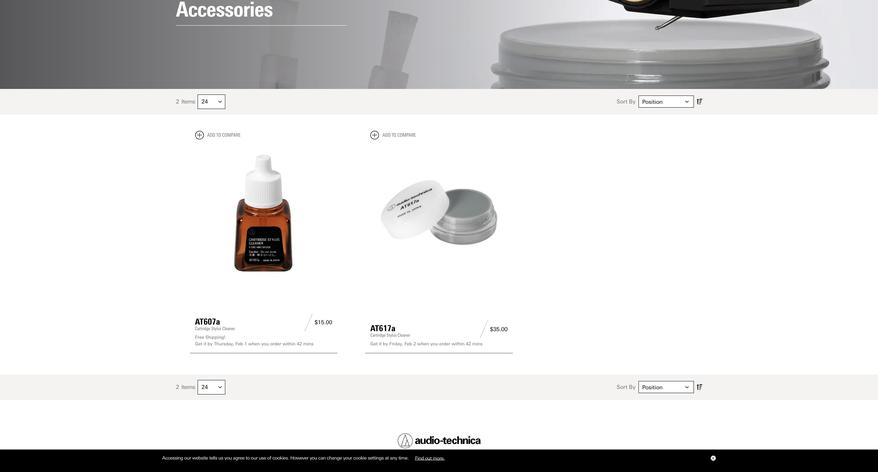 Task type: vqa. For each thing, say whether or not it's contained in the screenshot.
Stylus
yes



Task type: describe. For each thing, give the bounding box(es) containing it.
$15.00
[[315, 319, 332, 326]]

at617a cartridge stylus cleaner
[[371, 324, 410, 338]]

accessing our website tells us you agree to our use of cookies. however you can change your cookie settings at any time.
[[162, 455, 410, 461]]

settings
[[368, 455, 384, 461]]

free shipping! get it by thursday, feb 1 when you order within 42 mins
[[195, 335, 314, 347]]

cookie
[[353, 455, 367, 461]]

change
[[327, 455, 342, 461]]

divider line image for at607a
[[303, 314, 315, 331]]

add for at617a
[[383, 132, 391, 138]]

stylus for at607a
[[211, 326, 221, 331]]

more.
[[433, 455, 445, 461]]

1 horizontal spatial to
[[246, 455, 250, 461]]

compare for at617a
[[398, 132, 416, 138]]

store logo image
[[398, 433, 481, 449]]

sort for set descending direction icon
[[617, 384, 628, 391]]

time.
[[399, 455, 409, 461]]

2 when from the left
[[418, 342, 429, 347]]

2 our from the left
[[251, 455, 258, 461]]

2 for set descending direction image
[[176, 98, 179, 105]]

when inside "free shipping! get it by thursday, feb 1 when you order within 42 mins"
[[248, 342, 260, 347]]

cross image
[[712, 457, 714, 460]]

it inside "free shipping! get it by thursday, feb 1 when you order within 42 mins"
[[204, 342, 206, 347]]

feb inside "free shipping! get it by thursday, feb 1 when you order within 42 mins"
[[235, 342, 243, 347]]

website
[[192, 455, 208, 461]]

stylus for at617a
[[387, 333, 397, 338]]

order inside "free shipping! get it by thursday, feb 1 when you order within 42 mins"
[[270, 342, 281, 347]]

set descending direction image
[[697, 383, 702, 392]]

by for set descending direction image
[[629, 98, 636, 105]]

agree
[[233, 455, 245, 461]]

any
[[390, 455, 397, 461]]

mins inside "free shipping! get it by thursday, feb 1 when you order within 42 mins"
[[303, 342, 314, 347]]

2 42 from the left
[[466, 342, 471, 347]]

items for set descending direction image
[[182, 98, 195, 105]]

2 by from the left
[[383, 342, 388, 347]]

use
[[259, 455, 266, 461]]

0 horizontal spatial carrat down image
[[219, 386, 222, 389]]

at607a image
[[195, 145, 332, 282]]

sort for set descending direction image
[[617, 98, 628, 105]]

2 feb from the left
[[405, 342, 412, 347]]

you inside "free shipping! get it by thursday, feb 1 when you order within 42 mins"
[[261, 342, 269, 347]]

2 items for set descending direction image
[[176, 98, 195, 105]]

at617a
[[371, 324, 396, 334]]

0 vertical spatial carrat down image
[[685, 100, 689, 103]]

add to compare button for at617a
[[371, 131, 416, 139]]

at617a image
[[371, 145, 508, 282]]

0 vertical spatial carrat down image
[[219, 100, 222, 103]]

1 vertical spatial carrat down image
[[685, 386, 689, 389]]

get it by friday, feb 2 when you order within 42 mins
[[371, 342, 483, 347]]

items for set descending direction icon
[[182, 384, 195, 391]]

friday,
[[389, 342, 403, 347]]

shipping!
[[206, 335, 225, 340]]



Task type: locate. For each thing, give the bounding box(es) containing it.
1
[[244, 342, 247, 347]]

by down shipping!
[[208, 342, 213, 347]]

1 our from the left
[[184, 455, 191, 461]]

cleaner up friday,
[[398, 333, 410, 338]]

cartridge inside at607a cartridge stylus cleaner
[[195, 326, 210, 331]]

our left use
[[251, 455, 258, 461]]

1 horizontal spatial within
[[452, 342, 465, 347]]

0 vertical spatial by
[[629, 98, 636, 105]]

42
[[297, 342, 302, 347], [466, 342, 471, 347]]

0 vertical spatial sort by
[[617, 98, 636, 105]]

1 vertical spatial cleaner
[[398, 333, 410, 338]]

cartridge inside at617a cartridge stylus cleaner
[[371, 333, 386, 338]]

stylus inside at617a cartridge stylus cleaner
[[387, 333, 397, 338]]

2 add from the left
[[383, 132, 391, 138]]

2 it from the left
[[379, 342, 382, 347]]

1 it from the left
[[204, 342, 206, 347]]

1 horizontal spatial our
[[251, 455, 258, 461]]

it down at617a
[[379, 342, 382, 347]]

0 horizontal spatial add to compare button
[[195, 131, 241, 139]]

0 vertical spatial 2 items
[[176, 98, 195, 105]]

sort by
[[617, 98, 636, 105], [617, 384, 636, 391]]

0 horizontal spatial add
[[207, 132, 215, 138]]

tells
[[209, 455, 217, 461]]

at607a
[[195, 317, 220, 327]]

0 vertical spatial cleaner
[[222, 326, 235, 331]]

0 horizontal spatial within
[[283, 342, 296, 347]]

0 horizontal spatial cartridge
[[195, 326, 210, 331]]

2 horizontal spatial to
[[392, 132, 397, 138]]

mins
[[303, 342, 314, 347], [473, 342, 483, 347]]

at607a cartridge stylus cleaner
[[195, 317, 235, 331]]

feb right friday,
[[405, 342, 412, 347]]

by for set descending direction icon
[[629, 384, 636, 391]]

2 2 items from the top
[[176, 384, 195, 391]]

cleaner
[[222, 326, 235, 331], [398, 333, 410, 338]]

us
[[219, 455, 223, 461]]

1 horizontal spatial 42
[[466, 342, 471, 347]]

1 horizontal spatial order
[[439, 342, 450, 347]]

order
[[270, 342, 281, 347], [439, 342, 450, 347]]

1 vertical spatial by
[[629, 384, 636, 391]]

2
[[176, 98, 179, 105], [414, 342, 416, 347], [176, 384, 179, 391]]

add to compare
[[207, 132, 241, 138], [383, 132, 416, 138]]

1 horizontal spatial carrat down image
[[685, 386, 689, 389]]

cartridge for at607a
[[195, 326, 210, 331]]

within
[[283, 342, 296, 347], [452, 342, 465, 347]]

carrat down image
[[219, 100, 222, 103], [685, 386, 689, 389]]

cleaner up shipping!
[[222, 326, 235, 331]]

2 items for set descending direction icon
[[176, 384, 195, 391]]

get down free
[[195, 342, 202, 347]]

within inside "free shipping! get it by thursday, feb 1 when you order within 42 mins"
[[283, 342, 296, 347]]

to
[[216, 132, 221, 138], [392, 132, 397, 138], [246, 455, 250, 461]]

1 items from the top
[[182, 98, 195, 105]]

cleaner for at617a
[[398, 333, 410, 338]]

1 add to compare button from the left
[[195, 131, 241, 139]]

2 sort from the top
[[617, 384, 628, 391]]

1 when from the left
[[248, 342, 260, 347]]

it
[[204, 342, 206, 347], [379, 342, 382, 347]]

1 by from the left
[[208, 342, 213, 347]]

items
[[182, 98, 195, 105], [182, 384, 195, 391]]

compare
[[222, 132, 241, 138], [398, 132, 416, 138]]

0 horizontal spatial our
[[184, 455, 191, 461]]

to for at617a
[[392, 132, 397, 138]]

get
[[195, 342, 202, 347], [371, 342, 378, 347]]

1 horizontal spatial carrat down image
[[685, 100, 689, 103]]

add to compare for at617a
[[383, 132, 416, 138]]

add
[[207, 132, 215, 138], [383, 132, 391, 138]]

2 items from the top
[[182, 384, 195, 391]]

2 for set descending direction icon
[[176, 384, 179, 391]]

sort
[[617, 98, 628, 105], [617, 384, 628, 391]]

compare for at607a
[[222, 132, 241, 138]]

1 vertical spatial cartridge
[[371, 333, 386, 338]]

1 horizontal spatial compare
[[398, 132, 416, 138]]

1 vertical spatial items
[[182, 384, 195, 391]]

cartridge
[[195, 326, 210, 331], [371, 333, 386, 338]]

1 horizontal spatial feb
[[405, 342, 412, 347]]

1 horizontal spatial cleaner
[[398, 333, 410, 338]]

set descending direction image
[[697, 97, 702, 106]]

our left website
[[184, 455, 191, 461]]

feb
[[235, 342, 243, 347], [405, 342, 412, 347]]

cleaner inside at617a cartridge stylus cleaner
[[398, 333, 410, 338]]

0 vertical spatial stylus
[[211, 326, 221, 331]]

1 42 from the left
[[297, 342, 302, 347]]

divider line image for at617a
[[478, 321, 490, 338]]

2 compare from the left
[[398, 132, 416, 138]]

add for at607a
[[207, 132, 215, 138]]

1 order from the left
[[270, 342, 281, 347]]

$35.00
[[490, 326, 508, 333]]

1 vertical spatial sort by
[[617, 384, 636, 391]]

1 vertical spatial 2
[[414, 342, 416, 347]]

1 add to compare from the left
[[207, 132, 241, 138]]

stylus up shipping!
[[211, 326, 221, 331]]

find
[[415, 455, 424, 461]]

cartridge for at617a
[[371, 333, 386, 338]]

cookies.
[[273, 455, 289, 461]]

free
[[195, 335, 204, 340]]

however
[[290, 455, 309, 461]]

2 get from the left
[[371, 342, 378, 347]]

cleaner inside at607a cartridge stylus cleaner
[[222, 326, 235, 331]]

1 add from the left
[[207, 132, 215, 138]]

our
[[184, 455, 191, 461], [251, 455, 258, 461]]

0 vertical spatial sort
[[617, 98, 628, 105]]

1 horizontal spatial by
[[383, 342, 388, 347]]

0 horizontal spatial divider line image
[[303, 314, 315, 331]]

0 horizontal spatial 42
[[297, 342, 302, 347]]

0 horizontal spatial to
[[216, 132, 221, 138]]

accessing
[[162, 455, 183, 461]]

0 vertical spatial items
[[182, 98, 195, 105]]

when right the 1 at left bottom
[[248, 342, 260, 347]]

0 vertical spatial 2
[[176, 98, 179, 105]]

by
[[208, 342, 213, 347], [383, 342, 388, 347]]

it down free
[[204, 342, 206, 347]]

find out more.
[[415, 455, 445, 461]]

1 sort by from the top
[[617, 98, 636, 105]]

0 horizontal spatial mins
[[303, 342, 314, 347]]

can
[[318, 455, 326, 461]]

1 get from the left
[[195, 342, 202, 347]]

1 horizontal spatial stylus
[[387, 333, 397, 338]]

1 vertical spatial stylus
[[387, 333, 397, 338]]

1 mins from the left
[[303, 342, 314, 347]]

when
[[248, 342, 260, 347], [418, 342, 429, 347]]

of
[[267, 455, 271, 461]]

1 by from the top
[[629, 98, 636, 105]]

1 vertical spatial carrat down image
[[219, 386, 222, 389]]

1 horizontal spatial when
[[418, 342, 429, 347]]

1 vertical spatial 2 items
[[176, 384, 195, 391]]

your
[[343, 455, 352, 461]]

0 vertical spatial cartridge
[[195, 326, 210, 331]]

thursday,
[[214, 342, 234, 347]]

sort by for set descending direction icon
[[617, 384, 636, 391]]

0 horizontal spatial compare
[[222, 132, 241, 138]]

by inside "free shipping! get it by thursday, feb 1 when you order within 42 mins"
[[208, 342, 213, 347]]

0 horizontal spatial get
[[195, 342, 202, 347]]

0 horizontal spatial by
[[208, 342, 213, 347]]

2 items
[[176, 98, 195, 105], [176, 384, 195, 391]]

0 horizontal spatial carrat down image
[[219, 100, 222, 103]]

0 horizontal spatial when
[[248, 342, 260, 347]]

you
[[261, 342, 269, 347], [430, 342, 438, 347], [224, 455, 232, 461], [310, 455, 317, 461]]

1 horizontal spatial get
[[371, 342, 378, 347]]

sort by for set descending direction image
[[617, 98, 636, 105]]

1 horizontal spatial it
[[379, 342, 382, 347]]

2 by from the top
[[629, 384, 636, 391]]

0 horizontal spatial cleaner
[[222, 326, 235, 331]]

0 horizontal spatial it
[[204, 342, 206, 347]]

get down at617a
[[371, 342, 378, 347]]

1 horizontal spatial add to compare
[[383, 132, 416, 138]]

when right friday,
[[418, 342, 429, 347]]

to for at607a
[[216, 132, 221, 138]]

add to compare button for at607a
[[195, 131, 241, 139]]

42 inside "free shipping! get it by thursday, feb 1 when you order within 42 mins"
[[297, 342, 302, 347]]

at
[[385, 455, 389, 461]]

feb left the 1 at left bottom
[[235, 342, 243, 347]]

by
[[629, 98, 636, 105], [629, 384, 636, 391]]

stylus
[[211, 326, 221, 331], [387, 333, 397, 338]]

1 compare from the left
[[222, 132, 241, 138]]

divider line image
[[303, 314, 315, 331], [478, 321, 490, 338]]

add to compare for at607a
[[207, 132, 241, 138]]

1 horizontal spatial cartridge
[[371, 333, 386, 338]]

by left friday,
[[383, 342, 388, 347]]

0 horizontal spatial stylus
[[211, 326, 221, 331]]

carrat down image
[[685, 100, 689, 103], [219, 386, 222, 389]]

1 vertical spatial sort
[[617, 384, 628, 391]]

2 sort by from the top
[[617, 384, 636, 391]]

cleaning accessories image
[[0, 0, 878, 89]]

0 horizontal spatial add to compare
[[207, 132, 241, 138]]

find out more. link
[[410, 453, 450, 464]]

2 order from the left
[[439, 342, 450, 347]]

1 feb from the left
[[235, 342, 243, 347]]

1 horizontal spatial add
[[383, 132, 391, 138]]

1 within from the left
[[283, 342, 296, 347]]

1 horizontal spatial divider line image
[[478, 321, 490, 338]]

2 vertical spatial 2
[[176, 384, 179, 391]]

2 add to compare button from the left
[[371, 131, 416, 139]]

2 mins from the left
[[473, 342, 483, 347]]

1 horizontal spatial mins
[[473, 342, 483, 347]]

out
[[425, 455, 432, 461]]

1 horizontal spatial add to compare button
[[371, 131, 416, 139]]

2 add to compare from the left
[[383, 132, 416, 138]]

2 within from the left
[[452, 342, 465, 347]]

cleaner for at607a
[[222, 326, 235, 331]]

get inside "free shipping! get it by thursday, feb 1 when you order within 42 mins"
[[195, 342, 202, 347]]

1 2 items from the top
[[176, 98, 195, 105]]

0 horizontal spatial order
[[270, 342, 281, 347]]

0 horizontal spatial feb
[[235, 342, 243, 347]]

stylus up friday,
[[387, 333, 397, 338]]

1 sort from the top
[[617, 98, 628, 105]]

stylus inside at607a cartridge stylus cleaner
[[211, 326, 221, 331]]

add to compare button
[[195, 131, 241, 139], [371, 131, 416, 139]]



